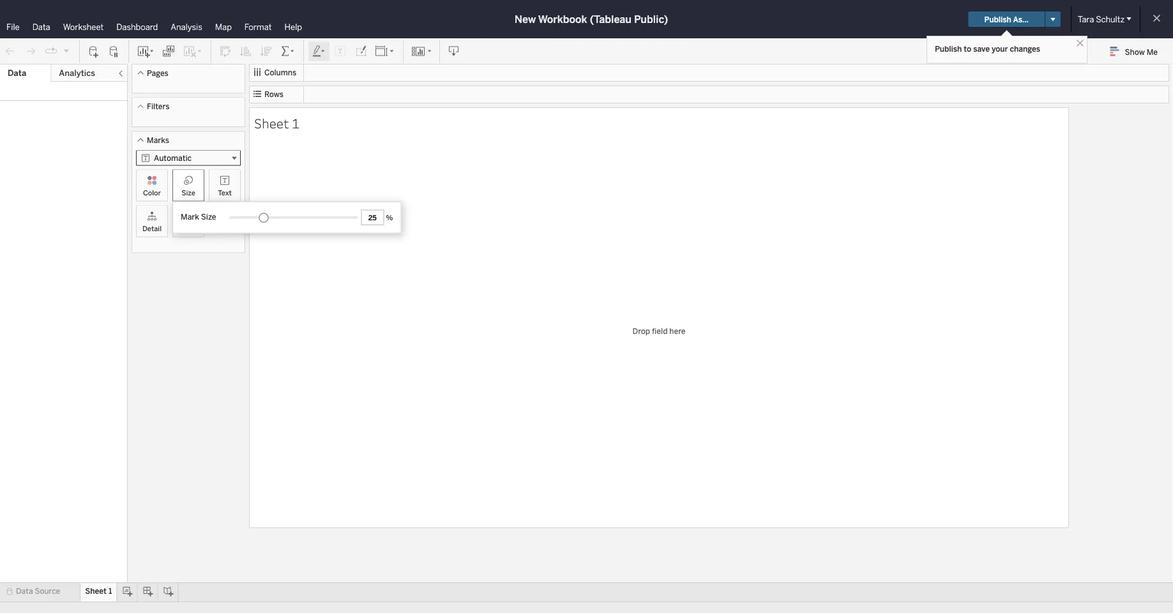 Task type: describe. For each thing, give the bounding box(es) containing it.
publish as...
[[985, 15, 1029, 24]]

0 vertical spatial sheet
[[254, 114, 289, 132]]

new
[[515, 13, 536, 25]]

Mark Size range field
[[230, 211, 357, 219]]

mark size
[[181, 212, 216, 221]]

pages
[[147, 68, 169, 78]]

tara
[[1079, 14, 1095, 24]]

workbook
[[539, 13, 588, 25]]

1 vertical spatial size
[[201, 212, 216, 221]]

schultz
[[1097, 14, 1125, 24]]

0 horizontal spatial size
[[182, 189, 195, 197]]

worksheet
[[63, 22, 104, 32]]

redo image
[[24, 45, 37, 58]]

tara schultz
[[1079, 14, 1125, 24]]

1 horizontal spatial 1
[[292, 114, 300, 132]]

tooltip
[[177, 224, 200, 233]]

new data source image
[[88, 45, 100, 58]]

your
[[992, 44, 1009, 53]]

drop field here
[[633, 326, 686, 336]]

help
[[285, 22, 302, 32]]

1 vertical spatial sheet 1
[[85, 587, 112, 596]]

changes
[[1011, 44, 1041, 53]]

duplicate image
[[162, 45, 175, 58]]

collapse image
[[117, 70, 125, 77]]

drop
[[633, 326, 651, 336]]

dashboard
[[116, 22, 158, 32]]

(tableau
[[590, 13, 632, 25]]

mark
[[181, 212, 199, 221]]

2 vertical spatial data
[[16, 587, 33, 596]]

save
[[974, 44, 991, 53]]

format workbook image
[[355, 45, 367, 58]]

filters
[[147, 102, 170, 111]]

undo image
[[4, 45, 17, 58]]

map
[[215, 22, 232, 32]]

me
[[1148, 47, 1159, 56]]

here
[[670, 326, 686, 336]]

sort descending image
[[260, 45, 273, 58]]

1 vertical spatial data
[[8, 68, 26, 78]]

to
[[965, 44, 972, 53]]

columns
[[265, 68, 297, 77]]

new worksheet image
[[137, 45, 155, 58]]

show
[[1126, 47, 1146, 56]]

fit image
[[375, 45, 396, 58]]

public)
[[635, 13, 669, 25]]

publish for publish as...
[[985, 15, 1012, 24]]

analysis
[[171, 22, 202, 32]]



Task type: vqa. For each thing, say whether or not it's contained in the screenshot.
Tooltip on the top
yes



Task type: locate. For each thing, give the bounding box(es) containing it.
as...
[[1014, 15, 1029, 24]]

1 horizontal spatial sheet 1
[[254, 114, 300, 132]]

size right 'mark'
[[201, 212, 216, 221]]

sheet 1 right source
[[85, 587, 112, 596]]

size up 'mark'
[[182, 189, 195, 197]]

1 down columns
[[292, 114, 300, 132]]

1 horizontal spatial sheet
[[254, 114, 289, 132]]

swap rows and columns image
[[219, 45, 232, 58]]

sheet 1
[[254, 114, 300, 132], [85, 587, 112, 596]]

pause auto updates image
[[108, 45, 121, 58]]

field
[[652, 326, 668, 336]]

0 horizontal spatial sheet 1
[[85, 587, 112, 596]]

highlight image
[[312, 45, 327, 58]]

0 horizontal spatial 1
[[109, 587, 112, 596]]

color
[[143, 189, 161, 197]]

publish to save your changes
[[936, 44, 1041, 53]]

marks
[[147, 135, 169, 145]]

0 vertical spatial size
[[182, 189, 195, 197]]

data down the undo icon
[[8, 68, 26, 78]]

show/hide cards image
[[412, 45, 432, 58]]

sheet right source
[[85, 587, 107, 596]]

1 horizontal spatial publish
[[985, 15, 1012, 24]]

1 horizontal spatial size
[[201, 212, 216, 221]]

publish
[[985, 15, 1012, 24], [936, 44, 963, 53]]

replay animation image
[[63, 47, 70, 54]]

replay animation image
[[45, 45, 58, 58]]

0 horizontal spatial sheet
[[85, 587, 107, 596]]

0 vertical spatial publish
[[985, 15, 1012, 24]]

new workbook (tableau public)
[[515, 13, 669, 25]]

show labels image
[[334, 45, 347, 58]]

publish left as...
[[985, 15, 1012, 24]]

publish for publish to save your changes
[[936, 44, 963, 53]]

Mark Size text field
[[361, 210, 384, 225]]

show me button
[[1105, 42, 1170, 61]]

0 vertical spatial sheet 1
[[254, 114, 300, 132]]

%
[[386, 214, 393, 222]]

clear sheet image
[[183, 45, 203, 58]]

download image
[[448, 45, 461, 58]]

publish as... button
[[969, 12, 1045, 27]]

1 vertical spatial publish
[[936, 44, 963, 53]]

file
[[6, 22, 20, 32]]

1 vertical spatial sheet
[[85, 587, 107, 596]]

data source
[[16, 587, 60, 596]]

sheet
[[254, 114, 289, 132], [85, 587, 107, 596]]

1
[[292, 114, 300, 132], [109, 587, 112, 596]]

close image
[[1075, 37, 1087, 49]]

0 vertical spatial 1
[[292, 114, 300, 132]]

totals image
[[281, 45, 296, 58]]

detail
[[142, 224, 162, 233]]

sort ascending image
[[240, 45, 252, 58]]

format
[[245, 22, 272, 32]]

sheet 1 down rows
[[254, 114, 300, 132]]

analytics
[[59, 68, 95, 78]]

data up replay animation image
[[32, 22, 50, 32]]

0 horizontal spatial publish
[[936, 44, 963, 53]]

sheet down rows
[[254, 114, 289, 132]]

data
[[32, 22, 50, 32], [8, 68, 26, 78], [16, 587, 33, 596]]

publish inside button
[[985, 15, 1012, 24]]

size
[[182, 189, 195, 197], [201, 212, 216, 221]]

rows
[[265, 90, 284, 99]]

1 vertical spatial 1
[[109, 587, 112, 596]]

source
[[35, 587, 60, 596]]

show me
[[1126, 47, 1159, 56]]

0 vertical spatial data
[[32, 22, 50, 32]]

publish left to
[[936, 44, 963, 53]]

text
[[218, 189, 232, 197]]

data left source
[[16, 587, 33, 596]]

1 right source
[[109, 587, 112, 596]]



